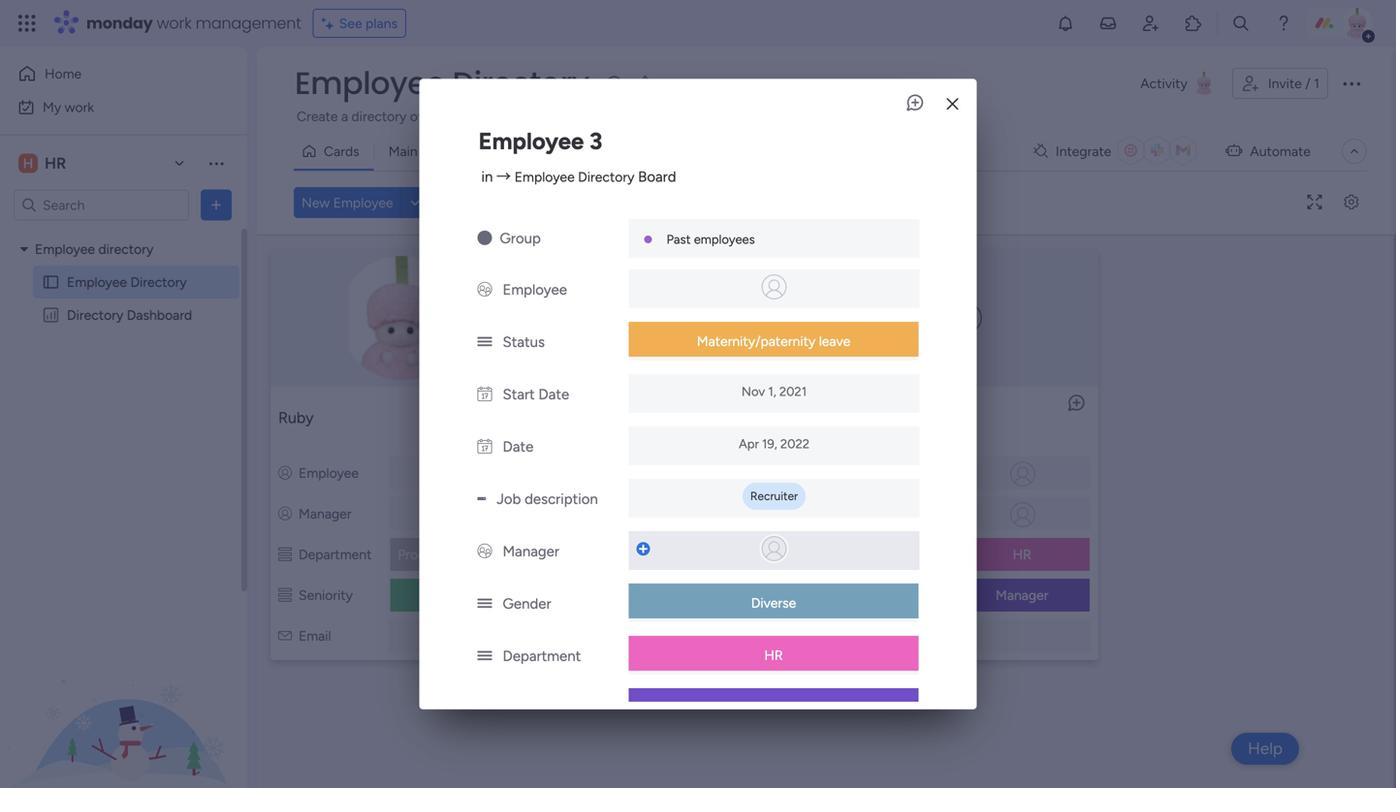 Task type: describe. For each thing, give the bounding box(es) containing it.
work for my
[[65, 99, 94, 115]]

Search in workspace field
[[41, 194, 162, 216]]

maternity/paternity leave
[[697, 333, 851, 349]]

employees
[[694, 232, 755, 247]]

h
[[23, 155, 33, 172]]

rubys email
[[424, 629, 492, 645]]

can
[[920, 108, 941, 125]]

new employee button
[[294, 187, 401, 218]]

directory inside in → employee directory board
[[578, 169, 635, 185]]

card cover image image for ruby
[[284, 256, 520, 380]]

employees.
[[529, 108, 598, 125]]

Employee Directory field
[[290, 62, 594, 105]]

see plans
[[339, 15, 398, 32]]

/
[[1305, 75, 1311, 92]]

hired
[[694, 108, 725, 125]]

directory up dashboard
[[130, 274, 187, 290]]

status
[[503, 333, 545, 351]]

main
[[389, 143, 418, 160]]

home
[[45, 65, 82, 82]]

1 the from the left
[[770, 108, 790, 125]]

home button
[[12, 58, 208, 89]]

apr
[[739, 436, 759, 452]]

invite members image
[[1141, 14, 1161, 33]]

email for ruby
[[299, 628, 331, 644]]

during
[[728, 108, 767, 125]]

applicant
[[635, 108, 691, 125]]

see for see more
[[884, 107, 907, 124]]

in → employee directory board
[[481, 168, 676, 185]]

directory up the past
[[452, 62, 589, 105]]

hr inside the workspace selection element
[[45, 154, 66, 173]]

production
[[398, 546, 465, 563]]

v2 email column image for employee 3
[[843, 628, 857, 644]]

email for employee 3
[[863, 628, 896, 644]]

directory right public dashboard image
[[67, 307, 123, 323]]

2 the from the left
[[1210, 108, 1230, 125]]

junececi7@gmail.com link
[[680, 629, 813, 645]]

rubys email link
[[420, 629, 496, 645]]

description
[[525, 490, 598, 508]]

management
[[196, 12, 301, 34]]

help image
[[1274, 14, 1293, 33]]

job
[[497, 490, 521, 508]]

monday work management
[[86, 12, 301, 34]]

my work
[[43, 99, 94, 115]]

main table button
[[374, 136, 467, 167]]

open full screen image
[[1299, 195, 1330, 210]]

invite / 1 button
[[1232, 68, 1328, 99]]

employee inside in → employee directory board
[[515, 169, 575, 185]]

this
[[1110, 108, 1132, 125]]

→
[[496, 168, 511, 185]]

select product image
[[17, 14, 37, 33]]

apps image
[[1184, 14, 1203, 33]]

level
[[740, 587, 768, 604]]

1 vertical spatial 3
[[916, 409, 924, 427]]

1 inside button
[[1314, 75, 1320, 92]]

19,
[[762, 436, 777, 452]]

settings image
[[1336, 195, 1367, 210]]

junececi7@gmail.com
[[684, 629, 809, 645]]

production management
[[398, 546, 548, 563]]

rubys
[[424, 629, 459, 645]]

current
[[426, 108, 470, 125]]

board
[[1135, 108, 1170, 125]]

see more link
[[882, 106, 944, 125]]

dapulse person column image for ruby
[[278, 506, 292, 522]]

my work button
[[12, 92, 208, 123]]

apr 19, 2022
[[739, 436, 810, 452]]

see more
[[884, 107, 942, 124]]

process
[[868, 108, 916, 125]]

2021
[[779, 384, 807, 399]]

dapulse date column image
[[478, 386, 492, 403]]

management
[[468, 546, 548, 563]]

hr inside employee 3 dialog
[[764, 647, 783, 664]]

new employee
[[302, 194, 393, 211]]

help
[[1248, 739, 1283, 759]]

mid-level
[[712, 587, 768, 604]]

v2 sun image
[[478, 230, 492, 247]]

invite / 1
[[1268, 75, 1320, 92]]

gender
[[503, 595, 551, 613]]

search everything image
[[1231, 14, 1251, 33]]

center.
[[1306, 108, 1348, 125]]

v2 status image for seniority
[[478, 700, 492, 717]]

nov 1, 2021
[[742, 384, 807, 399]]

v2 status image
[[478, 333, 492, 351]]

activity
[[1141, 75, 1188, 92]]

public board image
[[42, 273, 60, 291]]

maternity/paternity
[[697, 333, 816, 349]]

v2 multiple person column image for employee
[[478, 281, 492, 298]]

employee directory
[[35, 241, 153, 257]]

employee directory link
[[515, 169, 635, 185]]

v2 dropdown column image
[[478, 490, 486, 508]]

diverse
[[751, 595, 796, 611]]

employee 3 inside dialog
[[479, 127, 603, 155]]

recruitment
[[794, 108, 865, 125]]

1 horizontal spatial date
[[539, 386, 569, 403]]

dapulse person column image for manager
[[561, 506, 574, 522]]

1 horizontal spatial directory
[[352, 108, 407, 125]]

caret down image
[[20, 242, 28, 256]]

employee 1
[[561, 409, 640, 427]]

1 horizontal spatial employee directory
[[295, 62, 589, 105]]

lottie animation element
[[0, 592, 247, 788]]

create a directory of current and past employees. each applicant hired during the recruitment process can automatically be moved to this board using the automation center.
[[297, 108, 1348, 125]]

angle down image
[[411, 195, 420, 210]]

automation
[[1233, 108, 1303, 125]]



Task type: vqa. For each thing, say whether or not it's contained in the screenshot.
Requests
no



Task type: locate. For each thing, give the bounding box(es) containing it.
using
[[1174, 108, 1206, 125]]

directory dashboard
[[67, 307, 192, 323]]

1 horizontal spatial v2 email column image
[[843, 628, 857, 644]]

1 v2 status image from the top
[[478, 595, 492, 613]]

directory
[[352, 108, 407, 125], [98, 241, 153, 257]]

mid-
[[712, 587, 740, 604]]

directory inside list box
[[98, 241, 153, 257]]

past
[[667, 232, 691, 247]]

table
[[421, 143, 453, 160]]

see for see plans
[[339, 15, 362, 32]]

a
[[341, 108, 348, 125]]

v2 status outline image right 'diverse'
[[843, 587, 857, 604]]

1 vertical spatial see
[[884, 107, 907, 124]]

1 vertical spatial hr
[[1013, 546, 1032, 563]]

v2 status outline image for department
[[278, 546, 292, 563]]

1 horizontal spatial 3
[[916, 409, 924, 427]]

main table
[[389, 143, 453, 160]]

see inside button
[[339, 15, 362, 32]]

0 vertical spatial work
[[157, 12, 192, 34]]

job description
[[497, 490, 598, 508]]

show board description image
[[603, 74, 626, 93]]

3
[[590, 127, 603, 155], [916, 409, 924, 427]]

1 horizontal spatial card cover image image
[[566, 256, 803, 380]]

v2 status image for gender
[[478, 595, 492, 613]]

1
[[1314, 75, 1320, 92], [633, 409, 640, 427]]

work right my
[[65, 99, 94, 115]]

0 horizontal spatial employee directory
[[67, 274, 187, 290]]

1 horizontal spatial dapulse person column image
[[843, 465, 857, 481]]

directory
[[452, 62, 589, 105], [578, 169, 635, 185], [130, 274, 187, 290], [67, 307, 123, 323]]

my
[[43, 99, 61, 115]]

dashboard
[[127, 307, 192, 323]]

recruiter
[[750, 489, 798, 503]]

employee
[[295, 62, 445, 105], [479, 127, 584, 155], [515, 169, 575, 185], [333, 194, 393, 211], [35, 241, 95, 257], [67, 274, 127, 290], [503, 281, 567, 298], [561, 409, 629, 427], [843, 409, 912, 427], [299, 465, 359, 481], [581, 465, 641, 481], [863, 465, 924, 481]]

notifications image
[[1056, 14, 1075, 33]]

employee 3 dialog
[[419, 79, 977, 788]]

employee 3 down leave on the right top of the page
[[843, 409, 924, 427]]

workspace image
[[18, 153, 38, 174]]

1 v2 email column image from the left
[[278, 628, 292, 644]]

row group containing ruby
[[261, 240, 1390, 674]]

start date
[[503, 386, 569, 403]]

collapse board header image
[[1347, 144, 1362, 159]]

to
[[1093, 108, 1106, 125]]

0 vertical spatial 3
[[590, 127, 603, 155]]

dapulse integrations image
[[1034, 144, 1048, 159]]

2 vertical spatial v2 status image
[[478, 700, 492, 717]]

seniority
[[299, 587, 353, 604], [581, 587, 635, 604], [863, 587, 918, 604], [503, 700, 561, 717]]

dapulse person column image
[[843, 465, 857, 481], [561, 506, 574, 522]]

1,
[[768, 384, 776, 399]]

board
[[638, 168, 676, 185]]

department
[[299, 546, 372, 563], [581, 546, 654, 563], [863, 546, 937, 563], [503, 648, 581, 665]]

2 v2 multiple person column image from the top
[[478, 543, 492, 560]]

0 horizontal spatial hr
[[45, 154, 66, 173]]

create
[[297, 108, 338, 125]]

1 horizontal spatial the
[[1210, 108, 1230, 125]]

0 horizontal spatial the
[[770, 108, 790, 125]]

0 horizontal spatial email
[[299, 628, 331, 644]]

monday
[[86, 12, 153, 34]]

see left plans on the left top of page
[[339, 15, 362, 32]]

0 vertical spatial v2 multiple person column image
[[478, 281, 492, 298]]

employee directory up directory dashboard
[[67, 274, 187, 290]]

1 vertical spatial date
[[503, 438, 534, 456]]

date
[[539, 386, 569, 403], [503, 438, 534, 456]]

more
[[911, 107, 942, 124]]

add to favorites image
[[636, 73, 655, 93]]

past
[[500, 108, 526, 125]]

1 vertical spatial 1
[[633, 409, 640, 427]]

public dashboard image
[[42, 306, 60, 324]]

0 horizontal spatial date
[[503, 438, 534, 456]]

1 horizontal spatial hr
[[764, 647, 783, 664]]

v2 status outline image
[[278, 546, 292, 563], [843, 587, 857, 604]]

seniority inside employee 3 dialog
[[503, 700, 561, 717]]

2 horizontal spatial email
[[863, 628, 896, 644]]

0 horizontal spatial see
[[339, 15, 362, 32]]

v2 multiple person column image down v2 sun icon
[[478, 281, 492, 298]]

0 vertical spatial dapulse person column image
[[843, 465, 857, 481]]

0 vertical spatial see
[[339, 15, 362, 32]]

2 horizontal spatial hr
[[1013, 546, 1032, 563]]

employee directory
[[295, 62, 589, 105], [67, 274, 187, 290]]

v2 email column image for ruby
[[278, 628, 292, 644]]

employee directory up current on the left top of the page
[[295, 62, 589, 105]]

0 vertical spatial hr
[[45, 154, 66, 173]]

dapulse date column image
[[478, 438, 492, 456]]

of
[[410, 108, 423, 125]]

directory down search in workspace field
[[98, 241, 153, 257]]

autopilot image
[[1226, 138, 1242, 163]]

v2 status image for department
[[478, 648, 492, 665]]

v2 multiple person column image for manager
[[478, 543, 492, 560]]

hr inside row group
[[1013, 546, 1032, 563]]

v2 status outline image up v2 status outline image
[[278, 546, 292, 563]]

0 vertical spatial v2 status outline image
[[278, 546, 292, 563]]

1 vertical spatial employee 3
[[843, 409, 924, 427]]

moved
[[1048, 108, 1090, 125]]

v2 multiple person column image
[[478, 281, 492, 298], [478, 543, 492, 560]]

and
[[474, 108, 496, 125]]

option
[[0, 232, 247, 236]]

1 vertical spatial work
[[65, 99, 94, 115]]

see
[[339, 15, 362, 32], [884, 107, 907, 124]]

3 inside dialog
[[590, 127, 603, 155]]

1 v2 multiple person column image from the top
[[478, 281, 492, 298]]

0 horizontal spatial employee 3
[[479, 127, 603, 155]]

0 horizontal spatial 3
[[590, 127, 603, 155]]

ruby
[[278, 409, 314, 427]]

executive
[[428, 587, 487, 604]]

ruby anderson image
[[1342, 8, 1373, 39]]

add view image
[[479, 144, 487, 158]]

1 horizontal spatial work
[[157, 12, 192, 34]]

employee directory inside list box
[[67, 274, 187, 290]]

0 vertical spatial employee directory
[[295, 62, 589, 105]]

plans
[[366, 15, 398, 32]]

the
[[770, 108, 790, 125], [1210, 108, 1230, 125]]

1 horizontal spatial 1
[[1314, 75, 1320, 92]]

0 horizontal spatial card cover image image
[[284, 256, 520, 380]]

employee 3
[[479, 127, 603, 155], [843, 409, 924, 427]]

0 vertical spatial employee 3
[[479, 127, 603, 155]]

1 vertical spatial v2 multiple person column image
[[478, 543, 492, 560]]

list box
[[0, 229, 247, 593]]

workspace selection element
[[18, 152, 69, 175]]

date right dapulse date column image
[[503, 438, 534, 456]]

date right start at the left of page
[[539, 386, 569, 403]]

email
[[299, 628, 331, 644], [863, 628, 896, 644], [462, 629, 492, 645]]

integrate
[[1056, 143, 1112, 160]]

automatically
[[945, 108, 1026, 125]]

2 horizontal spatial card cover image image
[[951, 303, 982, 334]]

dapulse person column image for employee 3
[[843, 506, 857, 522]]

row group
[[261, 240, 1390, 674]]

the right using
[[1210, 108, 1230, 125]]

1 horizontal spatial employee 3
[[843, 409, 924, 427]]

lottie animation image
[[0, 592, 247, 788]]

1 vertical spatial directory
[[98, 241, 153, 257]]

2 v2 email column image from the left
[[843, 628, 857, 644]]

see left more
[[884, 107, 907, 124]]

nov
[[742, 384, 765, 399]]

2 v2 status image from the top
[[478, 648, 492, 665]]

v2 status outline image
[[278, 587, 292, 604]]

activity button
[[1133, 68, 1225, 99]]

cards button
[[294, 136, 374, 167]]

0 horizontal spatial v2 status outline image
[[278, 546, 292, 563]]

0 horizontal spatial work
[[65, 99, 94, 115]]

the right during
[[770, 108, 790, 125]]

v2 status outline image for seniority
[[843, 587, 857, 604]]

0 vertical spatial directory
[[352, 108, 407, 125]]

v2 multiple person column image up executive at left
[[478, 543, 492, 560]]

card cover image image for employee 1
[[566, 256, 803, 380]]

1 vertical spatial v2 status outline image
[[843, 587, 857, 604]]

directory left 'board'
[[578, 169, 635, 185]]

help button
[[1232, 733, 1299, 765]]

see plans button
[[313, 9, 406, 38]]

1 horizontal spatial v2 status outline image
[[843, 587, 857, 604]]

new
[[302, 194, 330, 211]]

employee inside new employee button
[[333, 194, 393, 211]]

past employees
[[667, 232, 755, 247]]

card cover image image
[[284, 256, 520, 380], [566, 256, 803, 380], [951, 303, 982, 334]]

close image
[[947, 97, 958, 111]]

inbox image
[[1099, 14, 1118, 33]]

manager
[[299, 506, 352, 522], [581, 506, 634, 522], [863, 506, 916, 522], [503, 543, 559, 560], [996, 587, 1049, 604], [747, 699, 800, 716]]

invite
[[1268, 75, 1302, 92]]

1 vertical spatial employee directory
[[67, 274, 187, 290]]

1 horizontal spatial email
[[462, 629, 492, 645]]

0 vertical spatial v2 status image
[[478, 595, 492, 613]]

0 horizontal spatial 1
[[633, 409, 640, 427]]

0 horizontal spatial v2 email column image
[[278, 628, 292, 644]]

2 vertical spatial hr
[[764, 647, 783, 664]]

3 v2 status image from the top
[[478, 700, 492, 717]]

0 vertical spatial 1
[[1314, 75, 1320, 92]]

0 horizontal spatial dapulse person column image
[[561, 506, 574, 522]]

group
[[500, 230, 541, 247]]

be
[[1030, 108, 1045, 125]]

work inside button
[[65, 99, 94, 115]]

directory right a
[[352, 108, 407, 125]]

leave
[[819, 333, 851, 349]]

v2 email column image
[[278, 628, 292, 644], [843, 628, 857, 644]]

0 horizontal spatial directory
[[98, 241, 153, 257]]

start
[[503, 386, 535, 403]]

dapulse person column image
[[278, 465, 292, 481], [278, 506, 292, 522], [843, 506, 857, 522]]

v2 status image
[[478, 595, 492, 613], [478, 648, 492, 665], [478, 700, 492, 717]]

2022
[[780, 436, 810, 452]]

work right 'monday'
[[157, 12, 192, 34]]

work for monday
[[157, 12, 192, 34]]

1 horizontal spatial see
[[884, 107, 907, 124]]

1 vertical spatial v2 status image
[[478, 648, 492, 665]]

each
[[601, 108, 631, 125]]

list box containing employee directory
[[0, 229, 247, 593]]

department inside employee 3 dialog
[[503, 648, 581, 665]]

dapulse person column image for employee
[[843, 465, 857, 481]]

employee 3 down employees. at the left top
[[479, 127, 603, 155]]

0 vertical spatial date
[[539, 386, 569, 403]]

automate
[[1250, 143, 1311, 160]]

dapulse addbtn image
[[637, 543, 648, 554]]

1 vertical spatial dapulse person column image
[[561, 506, 574, 522]]



